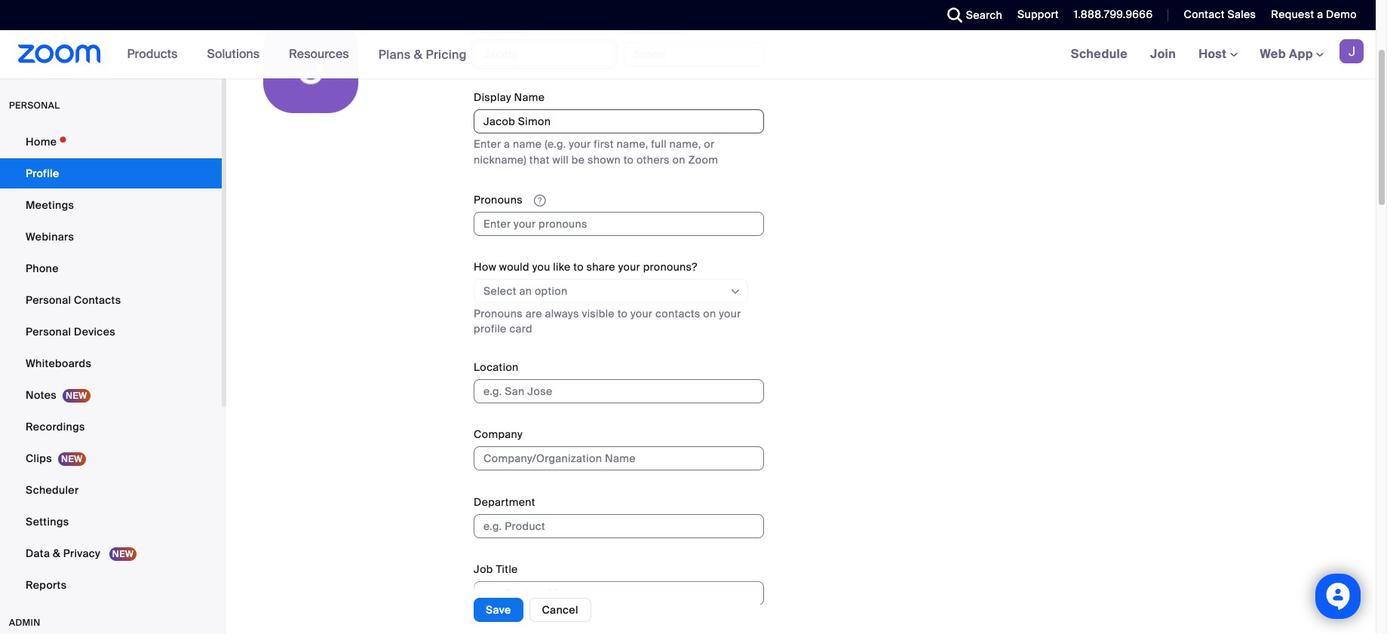 Task type: describe. For each thing, give the bounding box(es) containing it.
profile
[[474, 322, 507, 336]]

resources
[[289, 46, 349, 62]]

be
[[572, 153, 585, 167]]

a for request
[[1317, 8, 1323, 21]]

data & privacy link
[[0, 539, 222, 569]]

settings
[[26, 515, 69, 529]]

personal devices
[[26, 325, 115, 339]]

contacts
[[74, 293, 121, 307]]

always
[[545, 307, 579, 321]]

products button
[[127, 30, 184, 78]]

pronouns are always visible to your contacts on your profile card
[[474, 307, 741, 336]]

contacts
[[655, 307, 700, 321]]

profile picture image
[[1340, 39, 1364, 63]]

pricing
[[426, 46, 467, 62]]

pronouns application
[[474, 188, 552, 212]]

visible
[[582, 307, 615, 321]]

web app button
[[1260, 46, 1324, 62]]

profile
[[26, 167, 59, 180]]

web
[[1260, 46, 1286, 62]]

select an option button
[[483, 280, 729, 302]]

home
[[26, 135, 57, 149]]

meetings
[[26, 198, 74, 212]]

join link
[[1139, 30, 1187, 78]]

Display Name text field
[[474, 110, 764, 134]]

that
[[529, 153, 550, 167]]

personal
[[9, 100, 60, 112]]

user photo image
[[263, 18, 358, 113]]

scheduler link
[[0, 475, 222, 505]]

2 name, from the left
[[669, 138, 701, 151]]

job
[[474, 563, 493, 576]]

personal devices link
[[0, 317, 222, 347]]

to for your
[[617, 307, 628, 321]]

app
[[1289, 46, 1313, 62]]

search button
[[936, 0, 1006, 30]]

recordings
[[26, 420, 85, 434]]

schedule
[[1071, 46, 1128, 62]]

full
[[651, 138, 667, 151]]

host
[[1199, 46, 1230, 62]]

cancel button
[[529, 598, 591, 622]]

data & privacy
[[26, 547, 103, 560]]

resources button
[[289, 30, 356, 78]]

cancel
[[542, 603, 578, 617]]

your down show options image
[[719, 307, 741, 321]]

zoom logo image
[[18, 45, 101, 63]]

option
[[535, 284, 568, 298]]

learn more about pronouns image
[[529, 194, 550, 207]]

clips link
[[0, 444, 222, 474]]

1 name, from the left
[[617, 138, 648, 151]]

notes
[[26, 388, 57, 402]]

first
[[594, 138, 614, 151]]

products
[[127, 46, 178, 62]]

Company text field
[[474, 447, 764, 471]]

request a demo
[[1271, 8, 1357, 21]]

display name
[[474, 91, 545, 104]]

on inside enter a name (e.g. your first name, full name, or nickname) that will be shown to others on zoom
[[673, 153, 685, 167]]

last
[[623, 24, 646, 37]]

plans & pricing
[[378, 46, 467, 62]]

an
[[519, 284, 532, 298]]

are
[[525, 307, 542, 321]]

enter
[[474, 138, 501, 151]]

how would you like to share your pronouns?
[[474, 260, 697, 274]]

save
[[486, 603, 511, 617]]

name for display name
[[514, 91, 545, 104]]

select an option
[[483, 284, 568, 298]]

title
[[496, 563, 518, 576]]

support
[[1018, 8, 1059, 21]]

meetings link
[[0, 190, 222, 220]]

request
[[1271, 8, 1314, 21]]

show options image
[[729, 286, 741, 298]]

shown
[[588, 153, 621, 167]]

demo
[[1326, 8, 1357, 21]]



Task type: vqa. For each thing, say whether or not it's contained in the screenshot.
NOTES
yes



Task type: locate. For each thing, give the bounding box(es) containing it.
others
[[637, 153, 670, 167]]

to right like
[[573, 260, 584, 274]]

your inside enter a name (e.g. your first name, full name, or nickname) that will be shown to others on zoom
[[569, 138, 591, 151]]

will
[[552, 153, 569, 167]]

to for share
[[573, 260, 584, 274]]

name for first name
[[499, 24, 530, 37]]

1 vertical spatial pronouns
[[474, 307, 523, 321]]

devices
[[74, 325, 115, 339]]

to inside enter a name (e.g. your first name, full name, or nickname) that will be shown to others on zoom
[[624, 153, 634, 167]]

First Name text field
[[474, 42, 614, 67]]

pronouns down nickname)
[[474, 193, 526, 206]]

& right plans
[[414, 46, 423, 62]]

1 vertical spatial to
[[573, 260, 584, 274]]

pronouns inside "application"
[[474, 193, 526, 206]]

profile link
[[0, 158, 222, 189]]

name for last name
[[648, 24, 679, 37]]

contact sales
[[1184, 8, 1256, 21]]

personal menu menu
[[0, 127, 222, 602]]

display
[[474, 91, 511, 104]]

host button
[[1199, 46, 1237, 62]]

1 vertical spatial &
[[53, 547, 60, 560]]

clips
[[26, 452, 52, 465]]

phone link
[[0, 253, 222, 284]]

0 vertical spatial personal
[[26, 293, 71, 307]]

banner
[[0, 30, 1376, 79]]

1.888.799.9666
[[1074, 8, 1153, 21]]

how
[[474, 260, 496, 274]]

name
[[513, 138, 542, 151]]

company
[[474, 428, 523, 442]]

1 pronouns from the top
[[474, 193, 526, 206]]

share
[[587, 260, 615, 274]]

personal inside personal devices link
[[26, 325, 71, 339]]

home link
[[0, 127, 222, 157]]

Job Title text field
[[474, 581, 764, 606]]

on inside pronouns are always visible to your contacts on your profile card
[[703, 307, 716, 321]]

whiteboards
[[26, 357, 91, 370]]

0 horizontal spatial a
[[504, 138, 510, 151]]

request a demo link
[[1260, 0, 1376, 30], [1271, 8, 1357, 21]]

to right visible in the left of the page
[[617, 307, 628, 321]]

1.888.799.9666 button
[[1063, 0, 1157, 30], [1074, 8, 1153, 21]]

personal up whiteboards at the left bottom of the page
[[26, 325, 71, 339]]

name right first
[[499, 24, 530, 37]]

privacy
[[63, 547, 100, 560]]

admin
[[9, 617, 41, 629]]

select
[[483, 284, 516, 298]]

pronouns for pronouns
[[474, 193, 526, 206]]

your up the be
[[569, 138, 591, 151]]

personal contacts
[[26, 293, 121, 307]]

reports link
[[0, 570, 222, 600]]

personal contacts link
[[0, 285, 222, 315]]

1 vertical spatial on
[[703, 307, 716, 321]]

0 horizontal spatial &
[[53, 547, 60, 560]]

first
[[474, 24, 496, 37]]

to inside pronouns are always visible to your contacts on your profile card
[[617, 307, 628, 321]]

would
[[499, 260, 529, 274]]

solutions
[[207, 46, 260, 62]]

Pronouns text field
[[474, 212, 764, 236]]

name right the "last"
[[648, 24, 679, 37]]

on
[[673, 153, 685, 167], [703, 307, 716, 321]]

you
[[532, 260, 550, 274]]

0 horizontal spatial on
[[673, 153, 685, 167]]

on right contacts
[[703, 307, 716, 321]]

Last Name text field
[[623, 42, 764, 67]]

0 vertical spatial to
[[624, 153, 634, 167]]

nickname)
[[474, 153, 527, 167]]

recordings link
[[0, 412, 222, 442]]

solutions button
[[207, 30, 266, 78]]

job title
[[474, 563, 518, 576]]

&
[[414, 46, 423, 62], [53, 547, 60, 560]]

contact sales link
[[1172, 0, 1260, 30], [1184, 8, 1256, 21]]

data
[[26, 547, 50, 560]]

name, up others
[[617, 138, 648, 151]]

join
[[1150, 46, 1176, 62]]

your left contacts
[[631, 307, 653, 321]]

1 horizontal spatial &
[[414, 46, 423, 62]]

1 horizontal spatial name,
[[669, 138, 701, 151]]

personal for personal contacts
[[26, 293, 71, 307]]

& for pricing
[[414, 46, 423, 62]]

on left zoom
[[673, 153, 685, 167]]

plans
[[378, 46, 411, 62]]

name right display
[[514, 91, 545, 104]]

& right "data"
[[53, 547, 60, 560]]

Department text field
[[474, 514, 764, 538]]

reports
[[26, 579, 67, 592]]

& for privacy
[[53, 547, 60, 560]]

pronouns?
[[643, 260, 697, 274]]

your right share
[[618, 260, 640, 274]]

zoom
[[688, 153, 718, 167]]

name
[[499, 24, 530, 37], [648, 24, 679, 37], [514, 91, 545, 104]]

name,
[[617, 138, 648, 151], [669, 138, 701, 151]]

1 horizontal spatial a
[[1317, 8, 1323, 21]]

product information navigation
[[116, 30, 478, 79]]

a left demo
[[1317, 8, 1323, 21]]

a inside enter a name (e.g. your first name, full name, or nickname) that will be shown to others on zoom
[[504, 138, 510, 151]]

name, up zoom
[[669, 138, 701, 151]]

or
[[704, 138, 715, 151]]

2 personal from the top
[[26, 325, 71, 339]]

notes link
[[0, 380, 222, 410]]

webinars
[[26, 230, 74, 244]]

your
[[569, 138, 591, 151], [618, 260, 640, 274], [631, 307, 653, 321], [719, 307, 741, 321]]

2 vertical spatial to
[[617, 307, 628, 321]]

personal inside personal contacts link
[[26, 293, 71, 307]]

to
[[624, 153, 634, 167], [573, 260, 584, 274], [617, 307, 628, 321]]

last name
[[623, 24, 679, 37]]

settings link
[[0, 507, 222, 537]]

1 vertical spatial a
[[504, 138, 510, 151]]

(e.g.
[[545, 138, 566, 151]]

a for enter
[[504, 138, 510, 151]]

department
[[474, 495, 535, 509]]

Location text field
[[474, 380, 764, 404]]

enter a name (e.g. your first name, full name, or nickname) that will be shown to others on zoom
[[474, 138, 718, 167]]

0 vertical spatial on
[[673, 153, 685, 167]]

pronouns for pronouns are always visible to your contacts on your profile card
[[474, 307, 523, 321]]

1 horizontal spatial on
[[703, 307, 716, 321]]

0 vertical spatial a
[[1317, 8, 1323, 21]]

card
[[509, 322, 533, 336]]

1 vertical spatial personal
[[26, 325, 71, 339]]

schedule link
[[1060, 30, 1139, 78]]

first name
[[474, 24, 530, 37]]

contact
[[1184, 8, 1225, 21]]

like
[[553, 260, 571, 274]]

to left others
[[624, 153, 634, 167]]

0 vertical spatial pronouns
[[474, 193, 526, 206]]

& inside personal menu menu
[[53, 547, 60, 560]]

meetings navigation
[[1060, 30, 1376, 79]]

web app
[[1260, 46, 1313, 62]]

pronouns up profile
[[474, 307, 523, 321]]

0 vertical spatial &
[[414, 46, 423, 62]]

webinars link
[[0, 222, 222, 252]]

1 personal from the top
[[26, 293, 71, 307]]

& inside product information navigation
[[414, 46, 423, 62]]

2 pronouns from the top
[[474, 307, 523, 321]]

banner containing products
[[0, 30, 1376, 79]]

pronouns inside pronouns are always visible to your contacts on your profile card
[[474, 307, 523, 321]]

personal
[[26, 293, 71, 307], [26, 325, 71, 339]]

whiteboards link
[[0, 348, 222, 379]]

scheduler
[[26, 483, 79, 497]]

save button
[[474, 598, 523, 622]]

personal down phone
[[26, 293, 71, 307]]

personal for personal devices
[[26, 325, 71, 339]]

0 horizontal spatial name,
[[617, 138, 648, 151]]

a up nickname)
[[504, 138, 510, 151]]

location
[[474, 361, 519, 374]]



